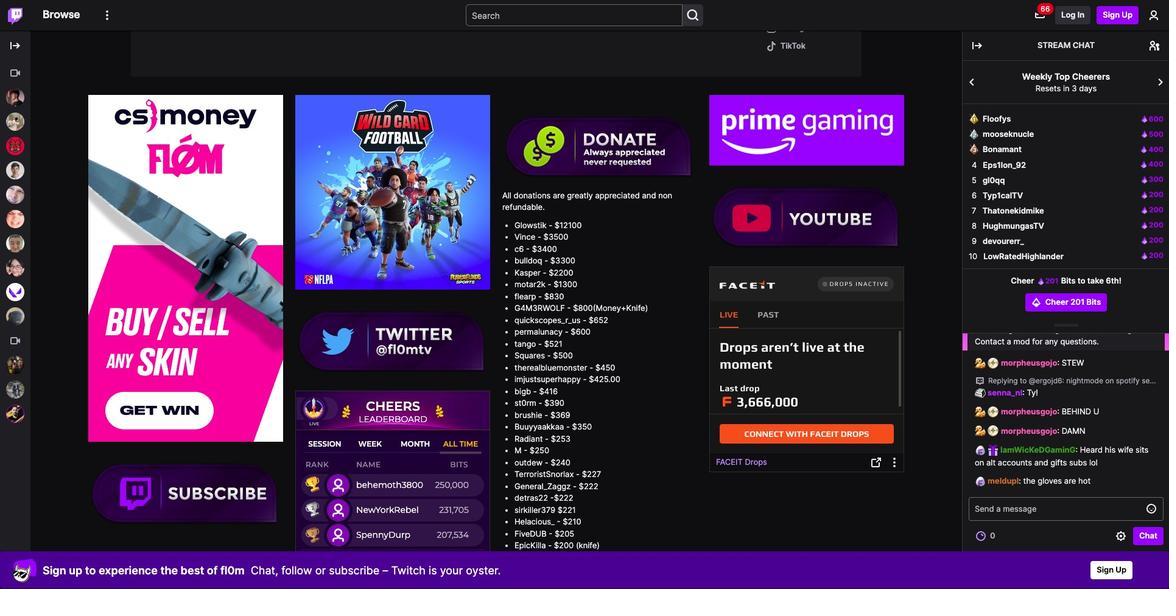 Task type: describe. For each thing, give the bounding box(es) containing it.
$369
[[551, 411, 571, 420]]

weekly top cheerers resets in 3 days
[[1023, 71, 1111, 93]]

bugha image
[[6, 308, 24, 326]]

morpheusgojo for : stew
[[1002, 358, 1058, 368]]

$390
[[545, 399, 565, 408]]

gifts
[[1051, 458, 1068, 468]]

valorant image
[[6, 283, 24, 302]]

refundable.
[[503, 202, 545, 212]]

9 devourerr_
[[972, 236, 1025, 246]]

thatonekidmike
[[983, 206, 1045, 216]]

- down general_zaggz
[[551, 494, 554, 503]]

10
[[969, 251, 978, 261]]

1 vertical spatial $222
[[554, 494, 574, 503]]

hot
[[1079, 476, 1091, 486]]

gloves
[[1038, 476, 1063, 486]]

- up therealbluemonster in the bottom of the page
[[548, 351, 551, 361]]

6
[[972, 191, 977, 200]]

kyedae image
[[6, 259, 24, 277]]

$425.00
[[589, 375, 621, 385]]

chat button
[[1134, 528, 1164, 546]]

contact
[[975, 337, 1005, 347]]

lowratedhighlander button
[[984, 251, 1064, 263]]

therealbluemonster
[[515, 363, 588, 373]]

up for bottommost sign up button
[[1116, 566, 1127, 575]]

log
[[1062, 10, 1076, 20]]

senna_nl button
[[988, 388, 1023, 398]]

200 for typ1caltv
[[1150, 190, 1164, 199]]

- up buuyyaakkaa
[[545, 411, 548, 420]]

200 for lowratedhighlander
[[1150, 251, 1164, 260]]

0 vertical spatial $222
[[579, 482, 599, 492]]

epickilla
[[515, 541, 546, 551]]

on for alt
[[975, 458, 985, 468]]

faceit drops
[[716, 458, 768, 467]]

2-month subscriber image
[[975, 476, 986, 487]]

- up $830
[[548, 280, 552, 290]]

stream chat
[[1038, 40, 1095, 50]]

- up $3400
[[538, 232, 542, 242]]

u
[[1094, 407, 1100, 417]]

28-month subscriber (2-year badge) image for : stew
[[975, 358, 986, 369]]

of
[[207, 564, 218, 577]]

cheer silver medal image
[[969, 129, 980, 140]]

: for : stew
[[1058, 358, 1060, 368]]

600
[[1149, 114, 1164, 124]]

eps1lon_92
[[984, 160, 1027, 170]]

twitch
[[391, 564, 426, 577]]

follow
[[282, 564, 312, 577]]

- down $3400
[[545, 256, 548, 266]]

to for replying
[[1020, 377, 1027, 386]]

$3300
[[551, 256, 576, 266]]

meldupl button
[[988, 476, 1019, 486]]

meldupl
[[988, 476, 1019, 486]]

take
[[1088, 276, 1105, 286]]

hughmungastv button
[[983, 220, 1045, 232]]

floofys
[[983, 114, 1012, 124]]

recommended channels group
[[0, 61, 30, 329]]

: stew
[[1058, 358, 1085, 368]]

greatly
[[567, 191, 593, 200]]

- up g4m3rwolf on the bottom
[[539, 292, 542, 301]]

1 vertical spatial sign up
[[1097, 566, 1127, 575]]

cheerers
[[1073, 71, 1111, 81]]

clix image
[[6, 88, 24, 107]]

Send a message text field
[[969, 497, 1164, 522]]

or
[[315, 564, 326, 577]]

log containing at no point will someone whisper you about skin giveaways. this is a known scam. report the account for scamming. us banning them does nothing. contact a mod for any questions.
[[963, 0, 1170, 497]]

stream chat region
[[963, 30, 1170, 61]]

the inside 'at no point will someone whisper you about skin giveaways. this is a known scam. report the account for scamming. us banning them does nothing. contact a mod for any questions.'
[[1054, 313, 1066, 322]]

$221
[[558, 506, 576, 515]]

4
[[972, 160, 977, 170]]

$250
[[530, 446, 550, 456]]

$800(money+knife)
[[573, 304, 648, 313]]

gl0qq
[[983, 175, 1005, 185]]

0 vertical spatial bits
[[1062, 276, 1076, 286]]

heard
[[1081, 445, 1103, 455]]

7 thatonekidmike
[[972, 206, 1045, 216]]

0 vertical spatial 201
[[1046, 277, 1059, 286]]

devourerr_
[[983, 236, 1025, 246]]

5
[[972, 175, 977, 185]]

cs2dave image
[[6, 356, 24, 375]]

and inside heard his wife sits on alt accounts and gifts subs lol
[[1035, 458, 1049, 468]]

chat,
[[251, 564, 279, 577]]

$521
[[544, 339, 563, 349]]

in
[[1078, 10, 1085, 20]]

28-month subscriber (2-year badge) image
[[975, 426, 986, 437]]

glowstik - $12100 vince - $3500 c6 - $3400 bulldoq - $3300 kasper - $2200 motar2k - $1300 flearp - $830 g4m3rwolf - $800(money+knife) quickscopes_r_us - $652 permalunacy - $600 tango - $521 squares - $500 therealbluemonster - $450 imjustsuperhappy - $425.00 bigb - $416 st0rm - $390 brushie - $369 buuyyaakkaa - $350 radiant - $253 m - $250 outdew - $240 terroristsnorlax - $227 general_zaggz - $222 detras22 -$222 sirkiller379 $221 helacious_ - $210 fivedub - $205 epickilla - $200 (knife)
[[515, 220, 648, 551]]

glhf pledge image
[[975, 388, 986, 399]]

and inside all donations are greatly appreciated and non refundable.
[[642, 191, 656, 200]]

$210
[[563, 517, 582, 527]]

lacy image
[[6, 235, 24, 253]]

known
[[975, 313, 1000, 322]]

- left $425.00
[[583, 375, 587, 385]]

up for top sign up button
[[1122, 10, 1133, 20]]

bonamant button
[[983, 144, 1022, 156]]

- right bigb
[[534, 387, 537, 396]]

your
[[440, 564, 463, 577]]

his
[[1106, 445, 1116, 455]]

mooseknucle
[[983, 129, 1035, 139]]

- left $253
[[545, 434, 549, 444]]

200 for devourerr_
[[1150, 236, 1164, 245]]

morpheusgojo for : behind u
[[1002, 407, 1058, 417]]

typ1caltv
[[983, 191, 1024, 200]]

terroristsnorlax
[[515, 470, 574, 480]]

fl0m viewers also watch group
[[0, 329, 30, 426]]

$350
[[572, 422, 592, 432]]

general_zaggz
[[515, 482, 571, 492]]

- up $3500
[[549, 220, 553, 230]]

- right c6 at the left top of page
[[526, 244, 530, 254]]

morpheusgojo button for : behind u
[[1002, 407, 1058, 417]]

9
[[972, 236, 977, 246]]

behind
[[1062, 407, 1092, 417]]

all donations are greatly appreciated and non refundable.
[[503, 191, 673, 212]]

: for : behind u
[[1058, 407, 1060, 417]]

senna_nl
[[988, 388, 1023, 398]]

: for :
[[1076, 445, 1081, 455]]

us
[[1018, 325, 1028, 335]]

0 horizontal spatial to
[[85, 564, 96, 577]]

1 vertical spatial are
[[1065, 476, 1077, 486]]

28-month subscriber (2-year badge) image for : behind u
[[975, 407, 986, 418]]

glowstik
[[515, 220, 547, 230]]

1 vertical spatial a
[[1007, 337, 1012, 347]]

$2200
[[549, 268, 574, 278]]

best
[[181, 564, 204, 577]]

drops
[[745, 458, 768, 467]]

$1300
[[554, 280, 578, 290]]

brushie
[[515, 411, 543, 420]]

bits to take 6th!
[[1060, 276, 1122, 286]]

sypherpk image
[[6, 137, 24, 155]]

jojodj image
[[6, 381, 24, 399]]

browse link
[[43, 0, 80, 29]]

all
[[503, 191, 512, 200]]

0 vertical spatial sign up
[[1103, 10, 1133, 20]]

- up $221
[[573, 482, 577, 492]]

6th!
[[1107, 276, 1122, 286]]

bulldoq
[[515, 256, 543, 266]]

$652
[[589, 315, 609, 325]]

nightmode
[[1067, 377, 1104, 386]]

nothing.
[[1104, 325, 1135, 335]]

experience
[[99, 564, 158, 577]]

200 for hughmungastv
[[1150, 221, 1164, 230]]

morpheusgojo for : damn
[[1002, 426, 1058, 436]]

questions.
[[1061, 337, 1100, 347]]

tiktok
[[781, 41, 806, 51]]



Task type: vqa. For each thing, say whether or not it's contained in the screenshot.


Task type: locate. For each thing, give the bounding box(es) containing it.
tiktok link
[[766, 40, 806, 52]]

0 vertical spatial sign up button
[[1097, 6, 1139, 24]]

1 horizontal spatial are
[[1065, 476, 1077, 486]]

about
[[1023, 300, 1045, 310]]

skin
[[1047, 300, 1062, 310]]

xaryu image
[[6, 161, 24, 180]]

0 horizontal spatial 201
[[1046, 277, 1059, 286]]

whisper
[[975, 300, 1005, 310]]

0
[[991, 531, 996, 541]]

at no point will someone whisper you about skin giveaways. this is a known scam. report the account for scamming. us banning them does nothing. contact a mod for any questions.
[[975, 287, 1144, 347]]

cheer gold medal image
[[969, 113, 980, 124]]

the
[[1054, 313, 1066, 322], [1024, 476, 1036, 486], [160, 564, 178, 577]]

are inside all donations are greatly appreciated and non refundable.
[[553, 191, 565, 200]]

fl0m
[[221, 564, 245, 577]]

$600
[[571, 327, 591, 337]]

: for : the gloves are hot
[[1019, 476, 1022, 486]]

cheer for cheer
[[1012, 276, 1037, 286]]

0 horizontal spatial cheer
[[1012, 276, 1037, 286]]

1 horizontal spatial $222
[[579, 482, 599, 492]]

to up : ty!
[[1020, 377, 1027, 386]]

c6
[[515, 244, 524, 254]]

days
[[1080, 83, 1097, 93]]

morpheusgojo button for : stew
[[1002, 358, 1058, 368]]

400 up 300
[[1149, 160, 1164, 169]]

stream
[[1038, 40, 1071, 50]]

1 vertical spatial is
[[429, 564, 437, 577]]

0 vertical spatial for
[[1101, 313, 1111, 322]]

28-month subscriber (2-year badge) image
[[975, 358, 986, 369], [975, 407, 986, 418]]

0 vertical spatial chat
[[1073, 40, 1095, 50]]

1 vertical spatial the
[[1024, 476, 1036, 486]]

is left your
[[429, 564, 437, 577]]

0 button
[[969, 528, 1002, 546]]

1 morpheusgojo button from the top
[[1002, 358, 1058, 368]]

gl0qq button
[[983, 175, 1005, 187]]

0 vertical spatial morpheusgojo button
[[1002, 358, 1058, 368]]

on for spotify
[[1106, 377, 1115, 386]]

: damn
[[1058, 426, 1086, 436]]

subs
[[1070, 458, 1088, 468]]

$416
[[539, 387, 558, 396]]

28-month subscriber (2-year badge) image left moments badge - tier 2 image
[[975, 358, 986, 369]]

is inside 'at no point will someone whisper you about skin giveaways. this is a known scam. report the account for scamming. us banning them does nothing. contact a mod for any questions.'
[[1126, 300, 1132, 310]]

400 for bonamant
[[1149, 145, 1164, 154]]

400 for eps1lon_92
[[1149, 160, 1164, 169]]

0 horizontal spatial are
[[553, 191, 565, 200]]

1 horizontal spatial chat
[[1140, 531, 1158, 541]]

:
[[1058, 358, 1060, 368], [1023, 388, 1025, 398], [1058, 407, 1060, 417], [1058, 426, 1060, 436], [1076, 445, 1081, 455], [1019, 476, 1022, 486]]

g4m3rwolf
[[515, 304, 565, 313]]

morpheusgojo
[[1002, 358, 1058, 368], [1002, 407, 1058, 417], [1002, 426, 1058, 436]]

0 horizontal spatial and
[[642, 191, 656, 200]]

: left the ty!
[[1023, 388, 1025, 398]]

1 400 from the top
[[1149, 145, 1164, 154]]

sign up to experience the best of fl0m chat, follow or subscribe – twitch is your oyster.
[[43, 564, 501, 577]]

for left any
[[1033, 337, 1043, 347]]

moments badge - tier 2 image for : damn
[[988, 426, 1000, 437]]

radiant
[[515, 434, 543, 444]]

2 200 from the top
[[1150, 205, 1164, 214]]

kasper
[[515, 268, 541, 278]]

alt
[[987, 458, 996, 468]]

bits inside button
[[1087, 297, 1102, 307]]

3 morpheusgojo from the top
[[1002, 426, 1058, 436]]

0 horizontal spatial chat
[[1073, 40, 1095, 50]]

up
[[69, 564, 82, 577]]

cheer inside cheer 201 bits button
[[1046, 297, 1069, 307]]

$3500
[[544, 232, 569, 242]]

cheer
[[1012, 276, 1037, 286], [1046, 297, 1069, 307]]

get_right image
[[6, 405, 24, 423]]

$450
[[596, 363, 616, 373]]

senna_n
[[1142, 377, 1170, 386]]

- up $600
[[583, 315, 587, 325]]

$227
[[582, 470, 601, 480]]

external social media link image
[[822, 22, 835, 34]]

coolcat image
[[12, 559, 37, 583]]

1 horizontal spatial to
[[1020, 377, 1027, 386]]

28-month subscriber (2-year badge) image down glhf pledge icon
[[975, 407, 986, 418]]

8
[[972, 221, 977, 231]]

chat inside button
[[1140, 531, 1158, 541]]

0 vertical spatial the
[[1054, 313, 1066, 322]]

201 inside button
[[1071, 297, 1085, 307]]

$222 up $221
[[554, 494, 574, 503]]

a
[[1134, 300, 1138, 310], [1007, 337, 1012, 347]]

are left greatly
[[553, 191, 565, 200]]

0 vertical spatial morpheusgojo
[[1002, 358, 1058, 368]]

permalunacy
[[515, 327, 563, 337]]

400
[[1149, 145, 1164, 154], [1149, 160, 1164, 169]]

0 horizontal spatial $222
[[554, 494, 574, 503]]

$200
[[554, 541, 574, 551]]

: for : damn
[[1058, 426, 1060, 436]]

- down permalunacy at left
[[539, 339, 542, 349]]

1 28-month subscriber (2-year badge) image from the top
[[975, 358, 986, 369]]

2 horizontal spatial to
[[1078, 276, 1086, 286]]

to right up
[[85, 564, 96, 577]]

lol
[[1090, 458, 1098, 468]]

morpheusgojo button
[[1002, 358, 1058, 368], [1002, 407, 1058, 417], [1002, 426, 1058, 436]]

1 horizontal spatial the
[[1024, 476, 1036, 486]]

morpheusgojo button for : damn
[[1002, 426, 1058, 436]]

- left $205
[[549, 529, 553, 539]]

sub gifter image
[[988, 445, 999, 456]]

1 vertical spatial moments badge - tier 2 image
[[988, 426, 1000, 437]]

bits up account
[[1087, 297, 1102, 307]]

moments badge - tier 2 image down senna_nl
[[988, 407, 1000, 418]]

any
[[1045, 337, 1059, 347]]

0 vertical spatial to
[[1078, 276, 1086, 286]]

quickscopes_r_us
[[515, 315, 581, 325]]

vince
[[515, 232, 536, 242]]

1 vertical spatial morpheusgojo button
[[1002, 407, 1058, 417]]

0 vertical spatial on
[[1106, 377, 1115, 386]]

morpheusgojo button down : ty!
[[1002, 407, 1058, 417]]

1 vertical spatial bits
[[1087, 297, 1102, 307]]

1 horizontal spatial is
[[1126, 300, 1132, 310]]

banning
[[1030, 325, 1060, 335]]

0 horizontal spatial a
[[1007, 337, 1012, 347]]

1 morpheusgojo from the top
[[1002, 358, 1058, 368]]

and down the iamwickedgaming
[[1035, 458, 1049, 468]]

to up point
[[1078, 276, 1086, 286]]

1 vertical spatial 201
[[1071, 297, 1085, 307]]

$830
[[544, 292, 564, 301]]

and left non
[[642, 191, 656, 200]]

- up the terroristsnorlax
[[545, 458, 549, 468]]

- left $200
[[548, 541, 552, 551]]

- up $205
[[557, 517, 561, 527]]

morpheusgojo down : ty!
[[1002, 407, 1058, 417]]

moments badge - tier 2 image
[[988, 407, 1000, 418], [988, 426, 1000, 437]]

- left $227
[[576, 470, 580, 480]]

symfuhny image
[[6, 186, 24, 204]]

3 morpheusgojo button from the top
[[1002, 426, 1058, 436]]

cheer bronze medal image
[[969, 144, 980, 155]]

does
[[1084, 325, 1102, 335]]

moments badge - tier 2 image right 28-month subscriber (2-year badge) icon
[[988, 426, 1000, 437]]

1 vertical spatial to
[[1020, 377, 1027, 386]]

2 horizontal spatial the
[[1054, 313, 1066, 322]]

@ergojd6:
[[1030, 377, 1065, 386]]

1 200 from the top
[[1150, 190, 1164, 199]]

7
[[972, 206, 977, 216]]

: left "stew" at the right bottom of the page
[[1058, 358, 1060, 368]]

10 lowratedhighlander
[[969, 251, 1064, 261]]

moments badge - tier 2 image
[[988, 358, 1000, 369]]

1 horizontal spatial on
[[1106, 377, 1115, 386]]

1 vertical spatial sign up button
[[1091, 562, 1133, 580]]

panel content image
[[88, 95, 283, 442], [295, 95, 490, 290], [710, 95, 905, 166], [503, 107, 698, 184], [710, 178, 905, 255], [295, 302, 490, 379], [88, 454, 283, 531], [88, 543, 283, 590]]

sign up button
[[1097, 6, 1139, 24], [1091, 562, 1133, 580]]

replying to @ergojd6: nightmode on spotify senna_n
[[989, 377, 1170, 386]]

moments badge - tier 2 image for : behind u
[[988, 407, 1000, 418]]

to
[[1078, 276, 1086, 286], [1020, 377, 1027, 386], [85, 564, 96, 577]]

0 vertical spatial and
[[642, 191, 656, 200]]

1 horizontal spatial and
[[1035, 458, 1049, 468]]

1 horizontal spatial 201
[[1071, 297, 1085, 307]]

- up $253
[[567, 422, 570, 432]]

ninja image
[[6, 113, 24, 131]]

on left alt at the bottom right
[[975, 458, 985, 468]]

0 horizontal spatial the
[[160, 564, 178, 577]]

sign
[[1103, 10, 1120, 20], [43, 564, 66, 577], [1097, 566, 1114, 575]]

5 200 from the top
[[1150, 251, 1164, 260]]

: left damn
[[1058, 426, 1060, 436]]

1 horizontal spatial cheer
[[1046, 297, 1069, 307]]

stew
[[1062, 358, 1085, 368]]

iamwickedgaming
[[1001, 445, 1076, 455]]

- left $600
[[565, 327, 569, 337]]

: left the behind
[[1058, 407, 1060, 417]]

morpheusgojo up the iamwickedgaming
[[1002, 426, 1058, 436]]

the down skin
[[1054, 313, 1066, 322]]

0 horizontal spatial on
[[975, 458, 985, 468]]

0 vertical spatial a
[[1134, 300, 1138, 310]]

chat inside region
[[1073, 40, 1095, 50]]

$222 down $227
[[579, 482, 599, 492]]

1 horizontal spatial for
[[1101, 313, 1111, 322]]

0 vertical spatial 28-month subscriber (2-year badge) image
[[975, 358, 986, 369]]

200 for thatonekidmike
[[1150, 205, 1164, 214]]

: up subs
[[1076, 445, 1081, 455]]

morpheusgojo button up the iamwickedgaming
[[1002, 426, 1058, 436]]

- left $2200
[[543, 268, 547, 278]]

is
[[1126, 300, 1132, 310], [429, 564, 437, 577]]

are left hot
[[1065, 476, 1077, 486]]

cheer for cheer 201 bits
[[1046, 297, 1069, 307]]

8 hughmungastv
[[972, 221, 1045, 231]]

log in button
[[1056, 6, 1091, 24]]

1 vertical spatial chat
[[1140, 531, 1158, 541]]

1 vertical spatial and
[[1035, 458, 1049, 468]]

are
[[553, 191, 565, 200], [1065, 476, 1077, 486]]

bits up 'no'
[[1062, 276, 1076, 286]]

0 vertical spatial cheer
[[1012, 276, 1037, 286]]

1 vertical spatial on
[[975, 458, 985, 468]]

non
[[659, 191, 673, 200]]

for down this
[[1101, 313, 1111, 322]]

0 horizontal spatial bits
[[1062, 276, 1076, 286]]

tango
[[515, 339, 536, 349]]

at
[[1052, 287, 1060, 297]]

weekly
[[1023, 71, 1053, 81]]

morpheusgojo down mod
[[1002, 358, 1058, 368]]

is down 'someone'
[[1126, 300, 1132, 310]]

- left $450
[[590, 363, 594, 373]]

- left $390
[[539, 399, 542, 408]]

1 vertical spatial up
[[1116, 566, 1127, 575]]

0 vertical spatial are
[[553, 191, 565, 200]]

3 200 from the top
[[1150, 221, 1164, 230]]

$205
[[555, 529, 575, 539]]

0 vertical spatial moments badge - tier 2 image
[[988, 407, 1000, 418]]

the left gloves
[[1024, 476, 1036, 486]]

st0rm
[[515, 399, 537, 408]]

the left best at the left bottom
[[160, 564, 178, 577]]

2 400 from the top
[[1149, 160, 1164, 169]]

scam.
[[1002, 313, 1024, 322]]

200
[[1150, 190, 1164, 199], [1150, 205, 1164, 214], [1150, 221, 1164, 230], [1150, 236, 1164, 245], [1150, 251, 1164, 260]]

for
[[1101, 313, 1111, 322], [1033, 337, 1043, 347]]

2 moments badge - tier 2 image from the top
[[988, 426, 1000, 437]]

0 horizontal spatial for
[[1033, 337, 1043, 347]]

on inside heard his wife sits on alt accounts and gifts subs lol
[[975, 458, 985, 468]]

log
[[963, 0, 1170, 497]]

1-month subscriber image
[[975, 445, 986, 456]]

flearp
[[515, 292, 536, 301]]

2 vertical spatial morpheusgojo button
[[1002, 426, 1058, 436]]

: down accounts
[[1019, 476, 1022, 486]]

2 vertical spatial the
[[160, 564, 178, 577]]

on left spotify
[[1106, 377, 1115, 386]]

Search Input search field
[[466, 4, 683, 26]]

mongraal image
[[6, 210, 24, 228]]

a down 'someone'
[[1134, 300, 1138, 310]]

300
[[1149, 175, 1164, 184]]

log in
[[1062, 10, 1085, 20]]

: for : ty!
[[1023, 388, 1025, 398]]

bigb
[[515, 387, 531, 396]]

2 28-month subscriber (2-year badge) image from the top
[[975, 407, 986, 418]]

to for bits
[[1078, 276, 1086, 286]]

1 moments badge - tier 2 image from the top
[[988, 407, 1000, 418]]

- right m
[[524, 446, 528, 456]]

a left mod
[[1007, 337, 1012, 347]]

1 vertical spatial for
[[1033, 337, 1043, 347]]

2 morpheusgojo from the top
[[1002, 407, 1058, 417]]

6 typ1caltv
[[972, 191, 1024, 200]]

morpheusgojo button down mod
[[1002, 358, 1058, 368]]

400 down 500
[[1149, 145, 1164, 154]]

0 vertical spatial is
[[1126, 300, 1132, 310]]

squares
[[515, 351, 545, 361]]

faceit drops link
[[716, 458, 768, 467]]

4 200 from the top
[[1150, 236, 1164, 245]]

0 horizontal spatial is
[[429, 564, 437, 577]]

1 vertical spatial 400
[[1149, 160, 1164, 169]]

2 vertical spatial morpheusgojo
[[1002, 426, 1058, 436]]

1 horizontal spatial bits
[[1087, 297, 1102, 307]]

1 vertical spatial cheer
[[1046, 297, 1069, 307]]

wife
[[1118, 445, 1134, 455]]

1 vertical spatial 28-month subscriber (2-year badge) image
[[975, 407, 986, 418]]

1 vertical spatial morpheusgojo
[[1002, 407, 1058, 417]]

2 vertical spatial to
[[85, 564, 96, 577]]

m
[[515, 446, 522, 456]]

1 horizontal spatial a
[[1134, 300, 1138, 310]]

outdew
[[515, 458, 543, 468]]

0 vertical spatial up
[[1122, 10, 1133, 20]]

0 vertical spatial 400
[[1149, 145, 1164, 154]]

motar2k
[[515, 280, 546, 290]]

up
[[1122, 10, 1133, 20], [1116, 566, 1127, 575]]

$240
[[551, 458, 571, 468]]

$222
[[579, 482, 599, 492], [554, 494, 574, 503]]

2 morpheusgojo button from the top
[[1002, 407, 1058, 417]]

hughmungastv
[[983, 221, 1045, 231]]

appreciated
[[596, 191, 640, 200]]

- down $1300
[[568, 304, 571, 313]]



